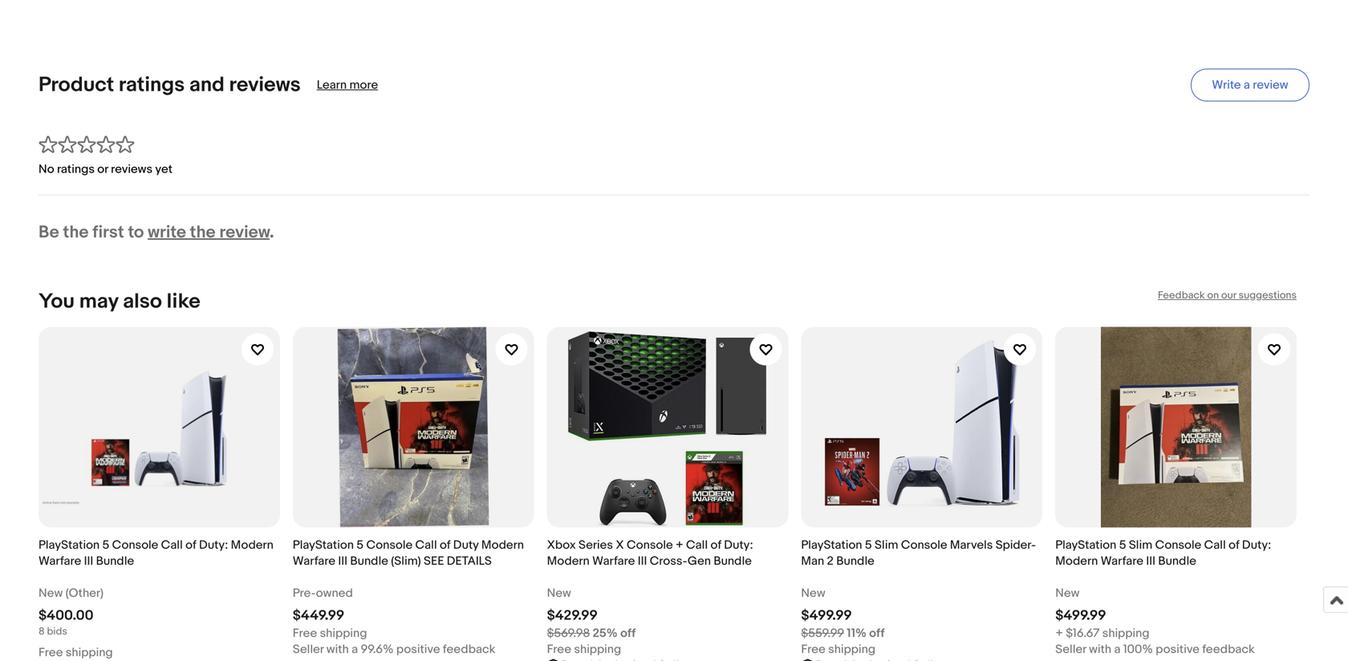 Task type: locate. For each thing, give the bounding box(es) containing it.
3 5 from the left
[[865, 538, 872, 552]]

0 vertical spatial ratings
[[119, 73, 185, 97]]

bundle right gen
[[714, 554, 752, 568]]

3 of from the left
[[711, 538, 721, 552]]

review right write at the top of the page
[[1253, 78, 1288, 92]]

2 feedback from the left
[[1202, 642, 1255, 657]]

5 inside playstation 5 slim console call of duty: modern warfare iii bundle
[[1119, 538, 1126, 552]]

new up $499.99 text box
[[1055, 586, 1080, 600]]

Free shipping text field
[[293, 625, 367, 641], [801, 641, 876, 657], [39, 645, 113, 661]]

reviews for and
[[229, 73, 301, 97]]

5 inside playstation 5 slim console marvels spider- man 2 bundle
[[865, 538, 872, 552]]

seller down $16.67
[[1055, 642, 1086, 657]]

1 seller from the left
[[293, 642, 324, 657]]

2 positive from the left
[[1156, 642, 1200, 657]]

new up '$400.00' text field at the bottom of the page
[[39, 586, 63, 600]]

iii up "new $499.99 + $16.67 shipping seller with a 100% positive feedback"
[[1146, 554, 1156, 568]]

a for $499.99
[[1114, 642, 1121, 657]]

1 the from the left
[[63, 222, 89, 243]]

shipping down $449.99
[[320, 626, 367, 641]]

$499.99 up $16.67
[[1055, 607, 1106, 624]]

Pre-owned text field
[[293, 585, 353, 601]]

iii inside playstation 5 slim console call of duty: modern warfare iii bundle
[[1146, 554, 1156, 568]]

positive inside pre-owned $449.99 free shipping seller with a 99.6% positive feedback
[[396, 642, 440, 657]]

seller inside "new $499.99 + $16.67 shipping seller with a 100% positive feedback"
[[1055, 642, 1086, 657]]

free inside new $499.99 $559.99 11% off free shipping
[[801, 642, 826, 657]]

5 inside playstation 5 console call of duty: modern warfare iii bundle
[[102, 538, 109, 552]]

2 $499.99 from the left
[[1055, 607, 1106, 624]]

new inside the 'new $429.99 $569.98 25% off free shipping'
[[547, 586, 571, 600]]

(slim)
[[391, 554, 421, 568]]

new text field for $429.99
[[547, 585, 571, 601]]

bundle inside xbox series x console + call of duty: modern warfare iii cross-gen bundle
[[714, 554, 752, 568]]

$499.99 text field
[[801, 607, 852, 624]]

2 duty: from the left
[[724, 538, 753, 552]]

3 duty: from the left
[[1242, 538, 1271, 552]]

2 horizontal spatial duty:
[[1242, 538, 1271, 552]]

warfare inside playstation 5 console call of duty: modern warfare iii bundle
[[39, 554, 81, 568]]

0 horizontal spatial review
[[219, 222, 270, 243]]

0 horizontal spatial ratings
[[57, 162, 95, 177]]

4 iii from the left
[[1146, 554, 1156, 568]]

playstation
[[39, 538, 100, 552], [293, 538, 354, 552], [801, 538, 862, 552], [1055, 538, 1117, 552]]

1 vertical spatial +
[[1055, 626, 1063, 641]]

free inside the 'new $429.99 $569.98 25% off free shipping'
[[547, 642, 571, 657]]

free shipping text field down $449.99
[[293, 625, 367, 641]]

5 inside the playstation 5 console call of duty modern warfare iii bundle (slim) see details
[[357, 538, 364, 552]]

modern
[[231, 538, 274, 552], [481, 538, 524, 552], [547, 554, 590, 568], [1055, 554, 1098, 568]]

free shipping text field down $559.99
[[801, 641, 876, 657]]

console inside playstation 5 slim console call of duty: modern warfare iii bundle
[[1155, 538, 1202, 552]]

5 console from the left
[[1155, 538, 1202, 552]]

$429.99 text field
[[547, 607, 598, 624]]

slim for warfare
[[1129, 538, 1153, 552]]

0 horizontal spatial reviews
[[111, 162, 153, 177]]

2 new text field from the left
[[1055, 585, 1080, 601]]

playstation up 2
[[801, 538, 862, 552]]

0 horizontal spatial a
[[352, 642, 358, 657]]

shipping down 11%
[[828, 642, 876, 657]]

3 warfare from the left
[[592, 554, 635, 568]]

1 feedback from the left
[[443, 642, 495, 657]]

playstation up the new (other) text box
[[39, 538, 100, 552]]

3 bundle from the left
[[714, 554, 752, 568]]

a
[[1244, 78, 1250, 92], [352, 642, 358, 657], [1114, 642, 1121, 657]]

5 bundle from the left
[[1158, 554, 1196, 568]]

free
[[293, 626, 317, 641], [547, 642, 571, 657], [801, 642, 826, 657], [39, 645, 63, 660]]

0 horizontal spatial feedback
[[443, 642, 495, 657]]

may
[[79, 289, 118, 314]]

1 5 from the left
[[102, 538, 109, 552]]

you may also like
[[39, 289, 200, 314]]

positive right 100%
[[1156, 642, 1200, 657]]

marvels
[[950, 538, 993, 552]]

free down $559.99
[[801, 642, 826, 657]]

2 5 from the left
[[357, 538, 364, 552]]

2 call from the left
[[415, 538, 437, 552]]

5 for playstation 5 console call of duty: modern warfare iii bundle
[[102, 538, 109, 552]]

positive
[[396, 642, 440, 657], [1156, 642, 1200, 657]]

5 for playstation 5 console call of duty modern warfare iii bundle (slim) see details
[[357, 538, 364, 552]]

1 vertical spatial ratings
[[57, 162, 95, 177]]

call inside playstation 5 console call of duty: modern warfare iii bundle
[[161, 538, 183, 552]]

be
[[39, 222, 59, 243]]

spider-
[[996, 538, 1036, 552]]

1 $499.99 from the left
[[801, 607, 852, 624]]

2 off from the left
[[869, 626, 885, 641]]

warfare down x
[[592, 554, 635, 568]]

warfare up the new (other) text box
[[39, 554, 81, 568]]

seller
[[293, 642, 324, 657], [1055, 642, 1086, 657]]

free down 8 bids text field in the left bottom of the page
[[39, 645, 63, 660]]

iii up owned
[[338, 554, 347, 568]]

free down $449.99
[[293, 626, 317, 641]]

1 new from the left
[[39, 586, 63, 600]]

playstation for playstation 5 console call of duty: modern warfare iii bundle
[[39, 538, 100, 552]]

1 new text field from the left
[[547, 585, 571, 601]]

console inside playstation 5 slim console marvels spider- man 2 bundle
[[901, 538, 947, 552]]

see
[[424, 554, 444, 568]]

1 horizontal spatial the
[[190, 222, 216, 243]]

shipping inside new $499.99 $559.99 11% off free shipping
[[828, 642, 876, 657]]

and
[[189, 73, 225, 97]]

write a review
[[1212, 78, 1288, 92]]

to
[[128, 222, 144, 243]]

new for $559.99
[[801, 586, 825, 600]]

bundle inside playstation 5 slim console call of duty: modern warfare iii bundle
[[1158, 554, 1196, 568]]

seller inside pre-owned $449.99 free shipping seller with a 99.6% positive feedback
[[293, 642, 324, 657]]

console for xbox series x console + call of duty: modern warfare iii cross-gen bundle
[[627, 538, 673, 552]]

1 horizontal spatial off
[[869, 626, 885, 641]]

warfare up $499.99 text box
[[1101, 554, 1144, 568]]

previous price $569.98 25% off text field
[[547, 625, 636, 641]]

+ left $16.67
[[1055, 626, 1063, 641]]

playstation up "pre-owned" text box
[[293, 538, 354, 552]]

3 console from the left
[[627, 538, 673, 552]]

duty: inside playstation 5 console call of duty: modern warfare iii bundle
[[199, 538, 228, 552]]

new text field up $499.99 text box
[[1055, 585, 1080, 601]]

write the review link
[[148, 222, 270, 243]]

1 horizontal spatial ratings
[[119, 73, 185, 97]]

write
[[148, 222, 186, 243]]

new inside new $499.99 $559.99 11% off free shipping
[[801, 586, 825, 600]]

1 horizontal spatial slim
[[1129, 538, 1153, 552]]

the
[[63, 222, 89, 243], [190, 222, 216, 243]]

0 horizontal spatial seller
[[293, 642, 324, 657]]

99.6%
[[361, 642, 394, 657]]

x
[[616, 538, 624, 552]]

2 iii from the left
[[338, 554, 347, 568]]

previous price $559.99 11% off text field
[[801, 625, 885, 641]]

1 horizontal spatial positive
[[1156, 642, 1200, 657]]

reviews right or
[[111, 162, 153, 177]]

seller down $449.99
[[293, 642, 324, 657]]

console
[[112, 538, 158, 552], [366, 538, 413, 552], [627, 538, 673, 552], [901, 538, 947, 552], [1155, 538, 1202, 552]]

slim inside playstation 5 slim console marvels spider- man 2 bundle
[[875, 538, 898, 552]]

3 playstation from the left
[[801, 538, 862, 552]]

iii inside playstation 5 console call of duty: modern warfare iii bundle
[[84, 554, 93, 568]]

2 horizontal spatial a
[[1244, 78, 1250, 92]]

2 warfare from the left
[[293, 554, 335, 568]]

review
[[1253, 78, 1288, 92], [219, 222, 270, 243]]

a left 100%
[[1114, 642, 1121, 657]]

pre-owned $449.99 free shipping seller with a 99.6% positive feedback
[[293, 586, 495, 657]]

$499.99 text field
[[1055, 607, 1106, 624]]

console inside xbox series x console + call of duty: modern warfare iii cross-gen bundle
[[627, 538, 673, 552]]

3 iii from the left
[[638, 554, 647, 568]]

console for playstation 5 slim console marvels spider- man 2 bundle
[[901, 538, 947, 552]]

0 horizontal spatial the
[[63, 222, 89, 243]]

ratings left or
[[57, 162, 95, 177]]

owned
[[316, 586, 353, 600]]

1 slim from the left
[[875, 538, 898, 552]]

of
[[185, 538, 196, 552], [440, 538, 451, 552], [711, 538, 721, 552], [1229, 538, 1239, 552]]

1 warfare from the left
[[39, 554, 81, 568]]

shipping down previous price $569.98 25% off text box
[[574, 642, 621, 657]]

4 of from the left
[[1229, 538, 1239, 552]]

on
[[1207, 289, 1219, 302]]

new text field up $429.99 text box
[[547, 585, 571, 601]]

0 horizontal spatial duty:
[[199, 538, 228, 552]]

pre-
[[293, 586, 316, 600]]

4 warfare from the left
[[1101, 554, 1144, 568]]

reviews
[[229, 73, 301, 97], [111, 162, 153, 177]]

1 positive from the left
[[396, 642, 440, 657]]

4 console from the left
[[901, 538, 947, 552]]

new
[[39, 586, 63, 600], [547, 586, 571, 600], [801, 586, 825, 600], [1055, 586, 1080, 600]]

1 horizontal spatial review
[[1253, 78, 1288, 92]]

2 bundle from the left
[[350, 554, 388, 568]]

list containing $400.00
[[39, 314, 1310, 661]]

with inside "new $499.99 + $16.67 shipping seller with a 100% positive feedback"
[[1089, 642, 1112, 657]]

$499.99 inside "new $499.99 + $16.67 shipping seller with a 100% positive feedback"
[[1055, 607, 1106, 624]]

bundle inside playstation 5 slim console marvels spider- man 2 bundle
[[836, 554, 875, 568]]

iii left cross-
[[638, 554, 647, 568]]

0 horizontal spatial new text field
[[547, 585, 571, 601]]

+
[[676, 538, 683, 552], [1055, 626, 1063, 641]]

iii inside the playstation 5 console call of duty modern warfare iii bundle (slim) see details
[[338, 554, 347, 568]]

1 vertical spatial reviews
[[111, 162, 153, 177]]

4 new from the left
[[1055, 586, 1080, 600]]

a for owned
[[352, 642, 358, 657]]

+ up cross-
[[676, 538, 683, 552]]

1 off from the left
[[620, 626, 636, 641]]

new inside "new $499.99 + $16.67 shipping seller with a 100% positive feedback"
[[1055, 586, 1080, 600]]

playstation inside playstation 5 slim console marvels spider- man 2 bundle
[[801, 538, 862, 552]]

shipping for (other)
[[66, 645, 113, 660]]

reviews right and
[[229, 73, 301, 97]]

New text field
[[801, 585, 825, 601]]

off inside new $499.99 $559.99 11% off free shipping
[[869, 626, 885, 641]]

bundle left (slim)
[[350, 554, 388, 568]]

ratings left and
[[119, 73, 185, 97]]

duty: inside xbox series x console + call of duty: modern warfare iii cross-gen bundle
[[724, 538, 753, 552]]

playstation inside the playstation 5 console call of duty modern warfare iii bundle (slim) see details
[[293, 538, 354, 552]]

1 horizontal spatial duty:
[[724, 538, 753, 552]]

0 horizontal spatial +
[[676, 538, 683, 552]]

1 horizontal spatial $499.99
[[1055, 607, 1106, 624]]

4 call from the left
[[1204, 538, 1226, 552]]

$449.99 text field
[[293, 607, 344, 624]]

0 vertical spatial reviews
[[229, 73, 301, 97]]

shipping inside new (other) $400.00 8 bids free shipping
[[66, 645, 113, 660]]

iii
[[84, 554, 93, 568], [338, 554, 347, 568], [638, 554, 647, 568], [1146, 554, 1156, 568]]

also
[[123, 289, 162, 314]]

duty
[[453, 538, 479, 552]]

playstation 5 console call of duty: modern warfare iii bundle
[[39, 538, 274, 568]]

a inside pre-owned $449.99 free shipping seller with a 99.6% positive feedback
[[352, 642, 358, 657]]

free down $569.98
[[547, 642, 571, 657]]

2
[[827, 554, 834, 568]]

review right write
[[219, 222, 270, 243]]

free shipping text field down bids
[[39, 645, 113, 661]]

learn more link
[[317, 78, 378, 92]]

1 call from the left
[[161, 538, 183, 552]]

1 horizontal spatial with
[[1089, 642, 1112, 657]]

new up $429.99 text box
[[547, 586, 571, 600]]

console inside the playstation 5 console call of duty modern warfare iii bundle (slim) see details
[[366, 538, 413, 552]]

like
[[167, 289, 200, 314]]

off
[[620, 626, 636, 641], [869, 626, 885, 641]]

1 bundle from the left
[[96, 554, 134, 568]]

2 new from the left
[[547, 586, 571, 600]]

off inside the 'new $429.99 $569.98 25% off free shipping'
[[620, 626, 636, 641]]

feedback on our suggestions link
[[1158, 289, 1297, 302]]

0 horizontal spatial free shipping text field
[[39, 645, 113, 661]]

call
[[161, 538, 183, 552], [415, 538, 437, 552], [686, 538, 708, 552], [1204, 538, 1226, 552]]

playstation inside playstation 5 console call of duty: modern warfare iii bundle
[[39, 538, 100, 552]]

bundle up "new $499.99 + $16.67 shipping seller with a 100% positive feedback"
[[1158, 554, 1196, 568]]

learn
[[317, 78, 347, 92]]

more
[[349, 78, 378, 92]]

bundle up (other)
[[96, 554, 134, 568]]

0 horizontal spatial slim
[[875, 538, 898, 552]]

feedback for owned
[[443, 642, 495, 657]]

a right write at the top of the page
[[1244, 78, 1250, 92]]

off right 11%
[[869, 626, 885, 641]]

bundle
[[96, 554, 134, 568], [350, 554, 388, 568], [714, 554, 752, 568], [836, 554, 875, 568], [1158, 554, 1196, 568]]

0 horizontal spatial off
[[620, 626, 636, 641]]

bundle right 2
[[836, 554, 875, 568]]

shipping
[[320, 626, 367, 641], [1102, 626, 1150, 641], [574, 642, 621, 657], [828, 642, 876, 657], [66, 645, 113, 660]]

with down $449.99
[[326, 642, 349, 657]]

1 duty: from the left
[[199, 538, 228, 552]]

shipping inside pre-owned $449.99 free shipping seller with a 99.6% positive feedback
[[320, 626, 367, 641]]

1 horizontal spatial new text field
[[1055, 585, 1080, 601]]

with down + $16.67 shipping text field
[[1089, 642, 1112, 657]]

shipping inside "new $499.99 + $16.67 shipping seller with a 100% positive feedback"
[[1102, 626, 1150, 641]]

playstation inside playstation 5 slim console call of duty: modern warfare iii bundle
[[1055, 538, 1117, 552]]

feedback inside "new $499.99 + $16.67 shipping seller with a 100% positive feedback"
[[1202, 642, 1255, 657]]

2 seller from the left
[[1055, 642, 1086, 657]]

playstation 5 slim console call of duty: modern warfare iii bundle
[[1055, 538, 1271, 568]]

with
[[326, 642, 349, 657], [1089, 642, 1112, 657]]

New text field
[[547, 585, 571, 601], [1055, 585, 1080, 601]]

$16.67
[[1066, 626, 1100, 641]]

3 call from the left
[[686, 538, 708, 552]]

0 vertical spatial +
[[676, 538, 683, 552]]

cross-
[[650, 554, 688, 568]]

1 horizontal spatial seller
[[1055, 642, 1086, 657]]

1 iii from the left
[[84, 554, 93, 568]]

slim inside playstation 5 slim console call of duty: modern warfare iii bundle
[[1129, 538, 1153, 552]]

duty:
[[199, 538, 228, 552], [724, 538, 753, 552], [1242, 538, 1271, 552]]

5
[[102, 538, 109, 552], [357, 538, 364, 552], [865, 538, 872, 552], [1119, 538, 1126, 552]]

seller for +
[[1055, 642, 1086, 657]]

the right write
[[190, 222, 216, 243]]

shipping inside the 'new $429.99 $569.98 25% off free shipping'
[[574, 642, 621, 657]]

with for $449.99
[[326, 642, 349, 657]]

with inside pre-owned $449.99 free shipping seller with a 99.6% positive feedback
[[326, 642, 349, 657]]

1 horizontal spatial +
[[1055, 626, 1063, 641]]

modern inside playstation 5 slim console call of duty: modern warfare iii bundle
[[1055, 554, 1098, 568]]

new up $499.99 text field
[[801, 586, 825, 600]]

slim
[[875, 538, 898, 552], [1129, 538, 1153, 552]]

positive right the 99.6% at the left bottom
[[396, 642, 440, 657]]

5 for playstation 5 slim console marvels spider- man 2 bundle
[[865, 538, 872, 552]]

$499.99 inside new $499.99 $559.99 11% off free shipping
[[801, 607, 852, 624]]

Seller with a 100% positive feedback text field
[[1055, 641, 1255, 657]]

100%
[[1123, 642, 1153, 657]]

playstation 5 slim console marvels spider- man 2 bundle
[[801, 538, 1036, 568]]

1 horizontal spatial reviews
[[229, 73, 301, 97]]

playstation for playstation 5 slim console call of duty: modern warfare iii bundle
[[1055, 538, 1117, 552]]

1 horizontal spatial a
[[1114, 642, 1121, 657]]

modern inside the playstation 5 console call of duty modern warfare iii bundle (slim) see details
[[481, 538, 524, 552]]

positive inside "new $499.99 + $16.67 shipping seller with a 100% positive feedback"
[[1156, 642, 1200, 657]]

list
[[39, 314, 1310, 661]]

ratings
[[119, 73, 185, 97], [57, 162, 95, 177]]

2 playstation from the left
[[293, 538, 354, 552]]

5 for playstation 5 slim console call of duty: modern warfare iii bundle
[[1119, 538, 1126, 552]]

1 playstation from the left
[[39, 538, 100, 552]]

2 console from the left
[[366, 538, 413, 552]]

feedback
[[443, 642, 495, 657], [1202, 642, 1255, 657]]

4 5 from the left
[[1119, 538, 1126, 552]]

2 of from the left
[[440, 538, 451, 552]]

new for $400.00
[[39, 586, 63, 600]]

you
[[39, 289, 75, 314]]

0 horizontal spatial with
[[326, 642, 349, 657]]

2 slim from the left
[[1129, 538, 1153, 552]]

3 new from the left
[[801, 586, 825, 600]]

iii up (other)
[[84, 554, 93, 568]]

shipping up 100%
[[1102, 626, 1150, 641]]

modern inside playstation 5 console call of duty: modern warfare iii bundle
[[231, 538, 274, 552]]

2 with from the left
[[1089, 642, 1112, 657]]

of inside xbox series x console + call of duty: modern warfare iii cross-gen bundle
[[711, 538, 721, 552]]

shipping down bids
[[66, 645, 113, 660]]

the right be
[[63, 222, 89, 243]]

1 console from the left
[[112, 538, 158, 552]]

new inside new (other) $400.00 8 bids free shipping
[[39, 586, 63, 600]]

write a review link
[[1191, 69, 1310, 102]]

1 horizontal spatial free shipping text field
[[293, 625, 367, 641]]

playstation right spider-
[[1055, 538, 1117, 552]]

0 horizontal spatial $499.99
[[801, 607, 852, 624]]

1 horizontal spatial feedback
[[1202, 642, 1255, 657]]

$499.99
[[801, 607, 852, 624], [1055, 607, 1106, 624]]

call inside xbox series x console + call of duty: modern warfare iii cross-gen bundle
[[686, 538, 708, 552]]

free inside new (other) $400.00 8 bids free shipping
[[39, 645, 63, 660]]

$499.99 up $559.99
[[801, 607, 852, 624]]

feedback inside pre-owned $449.99 free shipping seller with a 99.6% positive feedback
[[443, 642, 495, 657]]

warfare inside playstation 5 slim console call of duty: modern warfare iii bundle
[[1101, 554, 1144, 568]]

1 with from the left
[[326, 642, 349, 657]]

4 bundle from the left
[[836, 554, 875, 568]]

0 horizontal spatial positive
[[396, 642, 440, 657]]

4 playstation from the left
[[1055, 538, 1117, 552]]

a inside write a review link
[[1244, 78, 1250, 92]]

a inside "new $499.99 + $16.67 shipping seller with a 100% positive feedback"
[[1114, 642, 1121, 657]]

product ratings and reviews
[[39, 73, 301, 97]]

a left the 99.6% at the left bottom
[[352, 642, 358, 657]]

warfare
[[39, 554, 81, 568], [293, 554, 335, 568], [592, 554, 635, 568], [1101, 554, 1144, 568]]

1 of from the left
[[185, 538, 196, 552]]

warfare up "pre-owned" text box
[[293, 554, 335, 568]]

warfare inside the playstation 5 console call of duty modern warfare iii bundle (slim) see details
[[293, 554, 335, 568]]

positive for $449.99
[[396, 642, 440, 657]]

off right '25%'
[[620, 626, 636, 641]]

None text field
[[561, 657, 690, 661], [816, 657, 945, 661], [561, 657, 690, 661], [816, 657, 945, 661]]



Task type: describe. For each thing, give the bounding box(es) containing it.
new $499.99 $559.99 11% off free shipping
[[801, 586, 885, 657]]

shipping for $429.99
[[574, 642, 621, 657]]

man
[[801, 554, 824, 568]]

new (other) $400.00 8 bids free shipping
[[39, 586, 113, 660]]

bundle inside the playstation 5 console call of duty modern warfare iii bundle (slim) see details
[[350, 554, 388, 568]]

positive for $499.99
[[1156, 642, 1200, 657]]

1 vertical spatial review
[[219, 222, 270, 243]]

new text field for $499.99
[[1055, 585, 1080, 601]]

details
[[447, 554, 492, 568]]

0 vertical spatial review
[[1253, 78, 1288, 92]]

+ $16.67 shipping text field
[[1055, 625, 1150, 641]]

(other)
[[65, 586, 104, 600]]

free for $429.99
[[547, 642, 571, 657]]

of inside playstation 5 slim console call of duty: modern warfare iii bundle
[[1229, 538, 1239, 552]]

$400.00
[[39, 607, 93, 624]]

yet
[[155, 162, 172, 177]]

console inside playstation 5 console call of duty: modern warfare iii bundle
[[112, 538, 158, 552]]

duty: inside playstation 5 slim console call of duty: modern warfare iii bundle
[[1242, 538, 1271, 552]]

bids
[[47, 625, 67, 638]]

bundle inside playstation 5 console call of duty: modern warfare iii bundle
[[96, 554, 134, 568]]

slim for bundle
[[875, 538, 898, 552]]

2 the from the left
[[190, 222, 216, 243]]

New (Other) text field
[[39, 585, 104, 601]]

25%
[[593, 626, 618, 641]]

+ inside xbox series x console + call of duty: modern warfare iii cross-gen bundle
[[676, 538, 683, 552]]

$499.99 for new $499.99 $559.99 11% off free shipping
[[801, 607, 852, 624]]

feedback on our suggestions
[[1158, 289, 1297, 302]]

playstation 5 console call of duty modern warfare iii bundle (slim) see details
[[293, 538, 524, 568]]

.
[[270, 222, 274, 243]]

free inside pre-owned $449.99 free shipping seller with a 99.6% positive feedback
[[293, 626, 317, 641]]

call inside the playstation 5 console call of duty modern warfare iii bundle (slim) see details
[[415, 538, 437, 552]]

write
[[1212, 78, 1241, 92]]

modern inside xbox series x console + call of duty: modern warfare iii cross-gen bundle
[[547, 554, 590, 568]]

call inside playstation 5 slim console call of duty: modern warfare iii bundle
[[1204, 538, 1226, 552]]

our
[[1221, 289, 1236, 302]]

Seller with a 99.6% positive feedback text field
[[293, 641, 495, 657]]

learn more
[[317, 78, 378, 92]]

free shipping text field for $449.99
[[293, 625, 367, 641]]

playstation for playstation 5 console call of duty modern warfare iii bundle (slim) see details
[[293, 538, 354, 552]]

warfare inside xbox series x console + call of duty: modern warfare iii cross-gen bundle
[[592, 554, 635, 568]]

suggestions
[[1239, 289, 1297, 302]]

console for playstation 5 slim console call of duty: modern warfare iii bundle
[[1155, 538, 1202, 552]]

new for +
[[1055, 586, 1080, 600]]

free shipping text field for $400.00
[[39, 645, 113, 661]]

$569.98
[[547, 626, 590, 641]]

off for $429.99
[[620, 626, 636, 641]]

$499.99 for new $499.99 + $16.67 shipping seller with a 100% positive feedback
[[1055, 607, 1106, 624]]

shipping for $499.99
[[828, 642, 876, 657]]

8
[[39, 625, 45, 638]]

of inside playstation 5 console call of duty: modern warfare iii bundle
[[185, 538, 196, 552]]

gen
[[688, 554, 711, 568]]

new $499.99 + $16.67 shipping seller with a 100% positive feedback
[[1055, 586, 1255, 657]]

8 bids text field
[[39, 625, 67, 638]]

reviews for or
[[111, 162, 153, 177]]

11%
[[847, 626, 867, 641]]

new $429.99 $569.98 25% off free shipping
[[547, 586, 636, 657]]

xbox
[[547, 538, 576, 552]]

series
[[579, 538, 613, 552]]

of inside the playstation 5 console call of duty modern warfare iii bundle (slim) see details
[[440, 538, 451, 552]]

feedback for $499.99
[[1202, 642, 1255, 657]]

free for (other)
[[39, 645, 63, 660]]

feedback
[[1158, 289, 1205, 302]]

ratings for no
[[57, 162, 95, 177]]

no
[[39, 162, 54, 177]]

$400.00 text field
[[39, 607, 93, 624]]

seller for $449.99
[[293, 642, 324, 657]]

$559.99
[[801, 626, 844, 641]]

$429.99
[[547, 607, 598, 624]]

be the first to write the review .
[[39, 222, 274, 243]]

no ratings or reviews yet
[[39, 162, 172, 177]]

iii inside xbox series x console + call of duty: modern warfare iii cross-gen bundle
[[638, 554, 647, 568]]

Free shipping text field
[[547, 641, 621, 657]]

ratings for product
[[119, 73, 185, 97]]

with for $499.99
[[1089, 642, 1112, 657]]

or
[[97, 162, 108, 177]]

off for $499.99
[[869, 626, 885, 641]]

product
[[39, 73, 114, 97]]

first
[[92, 222, 124, 243]]

xbox series x console + call of duty: modern warfare iii cross-gen bundle
[[547, 538, 753, 568]]

free for $499.99
[[801, 642, 826, 657]]

+ inside "new $499.99 + $16.67 shipping seller with a 100% positive feedback"
[[1055, 626, 1063, 641]]

playstation for playstation 5 slim console marvels spider- man 2 bundle
[[801, 538, 862, 552]]

2 horizontal spatial free shipping text field
[[801, 641, 876, 657]]

$449.99
[[293, 607, 344, 624]]

new for $569.98
[[547, 586, 571, 600]]



Task type: vqa. For each thing, say whether or not it's contained in the screenshot.
third of from the right
yes



